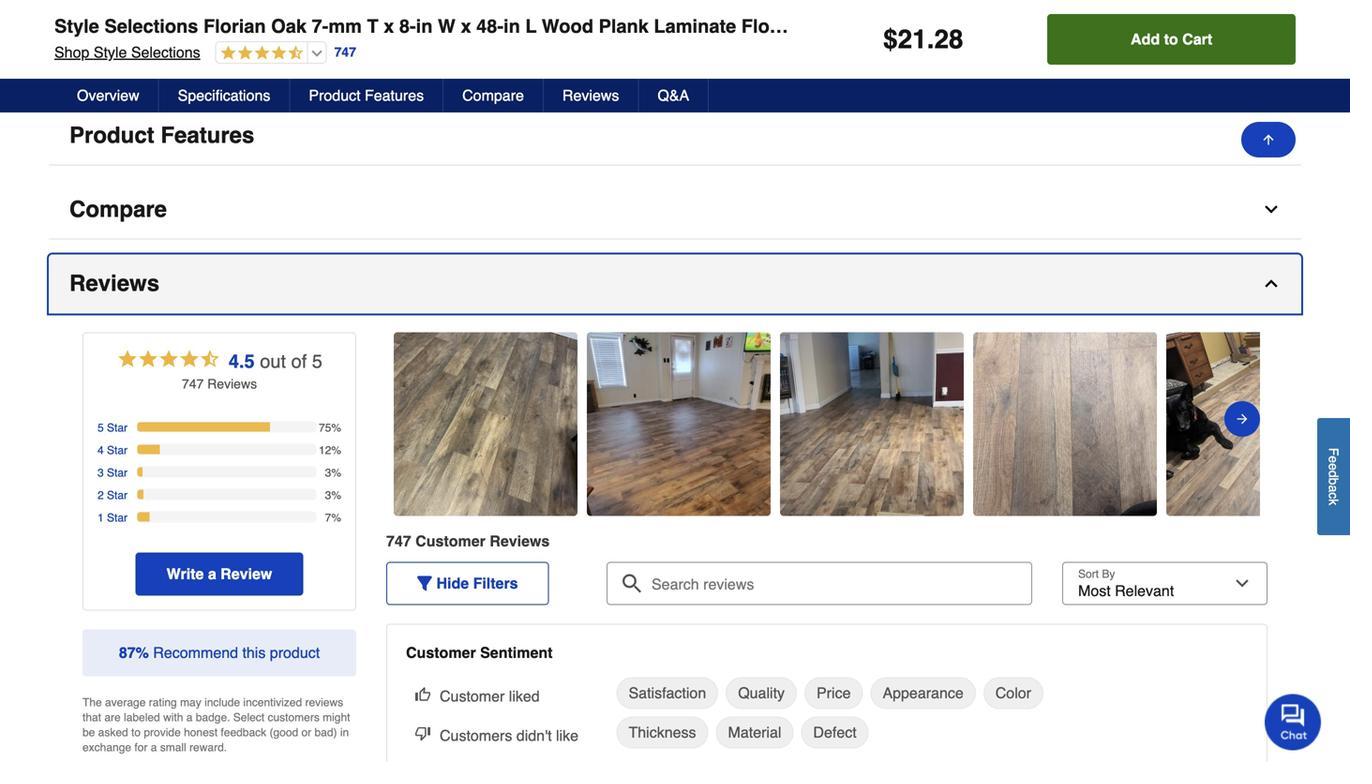 Task type: locate. For each thing, give the bounding box(es) containing it.
s
[[251, 376, 257, 391], [542, 533, 550, 550]]

3% down 12%
[[325, 466, 341, 480]]

0 horizontal spatial in
[[340, 726, 349, 739]]

0 vertical spatial 5
[[312, 351, 323, 372]]

product features button
[[290, 79, 444, 113], [49, 106, 1302, 165]]

f e e d b a c k button
[[1318, 418, 1351, 535]]

in left w
[[416, 15, 433, 37]]

2 uploaded image image from the left
[[780, 415, 964, 434]]

5 star from the top
[[107, 511, 128, 525]]

filters
[[473, 575, 518, 592]]

with
[[163, 711, 183, 724]]

0 vertical spatial s
[[251, 376, 257, 391]]

0 vertical spatial product features
[[309, 87, 424, 104]]

x right t
[[384, 15, 394, 37]]

1 vertical spatial compare
[[69, 196, 167, 222]]

2 chevron down image from the top
[[1262, 126, 1281, 145]]

1 horizontal spatial product
[[309, 87, 361, 104]]

to up for
[[131, 726, 141, 739]]

2 e from the top
[[1327, 463, 1342, 471]]

x right w
[[461, 15, 471, 37]]

a up k
[[1327, 485, 1342, 493]]

reward.
[[190, 741, 227, 754]]

arrow up image
[[1262, 132, 1277, 147]]

compare for bottommost compare button
[[69, 196, 167, 222]]

review
[[207, 376, 251, 391], [490, 533, 542, 550], [221, 565, 272, 583]]

4.5 out of 5 747 review s
[[182, 351, 323, 391]]

$
[[884, 24, 898, 54]]

product
[[270, 644, 320, 662]]

1 vertical spatial s
[[542, 533, 550, 550]]

0 vertical spatial reviews button
[[544, 79, 639, 113]]

product features button down 'q&a'
[[49, 106, 1302, 165]]

1 horizontal spatial features
[[365, 87, 424, 104]]

reviews
[[563, 87, 619, 104], [69, 270, 160, 296]]

product features button down t
[[290, 79, 444, 113]]

s up the hide filters button
[[542, 533, 550, 550]]

5 star
[[98, 421, 128, 435]]

add to cart
[[1131, 30, 1213, 48]]

(23.91-
[[822, 15, 881, 37]]

specifications down florian
[[178, 87, 270, 104]]

hide filters
[[437, 575, 518, 592]]

to inside button
[[1165, 30, 1179, 48]]

selections up overview button in the top of the page
[[131, 44, 200, 61]]

be
[[83, 726, 95, 739]]

747 inside 4.5 out of 5 747 review s
[[182, 376, 204, 391]]

selections
[[104, 15, 198, 37], [131, 44, 200, 61]]

4.5 stars image left the 4.5
[[116, 347, 221, 375]]

chevron down image
[[1262, 52, 1281, 71], [1262, 126, 1281, 145]]

write a review button
[[136, 553, 303, 596]]

customer
[[416, 533, 486, 550], [406, 644, 476, 662], [440, 688, 505, 705]]

customers
[[268, 711, 320, 724]]

1 x from the left
[[384, 15, 394, 37]]

compare button
[[444, 79, 544, 113], [49, 180, 1302, 239]]

0 vertical spatial chevron down image
[[1262, 52, 1281, 71]]

2 x from the left
[[461, 15, 471, 37]]

quality
[[738, 685, 785, 702]]

chevron down image up arrow up 'image'
[[1262, 52, 1281, 71]]

product down mm
[[309, 87, 361, 104]]

product down overview button in the top of the page
[[69, 122, 154, 148]]

2 vertical spatial 747
[[386, 533, 411, 550]]

0 vertical spatial 3%
[[325, 466, 341, 480]]

0 horizontal spatial to
[[131, 726, 141, 739]]

1 horizontal spatial x
[[461, 15, 471, 37]]

1
[[98, 511, 104, 525]]

2 vertical spatial customer
[[440, 688, 505, 705]]

l
[[526, 15, 537, 37]]

specifications button
[[49, 32, 1302, 91], [159, 79, 290, 113]]

0 vertical spatial selections
[[104, 15, 198, 37]]

price
[[817, 685, 851, 702]]

sq
[[881, 15, 903, 37]]

product
[[309, 87, 361, 104], [69, 122, 154, 148]]

747
[[335, 45, 356, 60], [182, 376, 204, 391], [386, 533, 411, 550]]

filter image
[[417, 576, 432, 591]]

1 vertical spatial 5
[[98, 421, 104, 435]]

0 vertical spatial to
[[1165, 30, 1179, 48]]

selections up shop style selections
[[104, 15, 198, 37]]

5
[[312, 351, 323, 372], [98, 421, 104, 435]]

style right shop
[[94, 44, 127, 61]]

review right write
[[221, 565, 272, 583]]

0 horizontal spatial 747
[[182, 376, 204, 391]]

product features down t
[[309, 87, 424, 104]]

star right 1
[[107, 511, 128, 525]]

to right the add
[[1165, 30, 1179, 48]]

review down the 4.5
[[207, 376, 251, 391]]

chevron down image inside the product features button
[[1262, 126, 1281, 145]]

thumb up image
[[416, 687, 431, 702]]

specifications
[[69, 48, 222, 74], [178, 87, 270, 104]]

or
[[302, 726, 312, 739]]

1 vertical spatial review
[[490, 533, 542, 550]]

1 vertical spatial selections
[[131, 44, 200, 61]]

didn't
[[517, 727, 552, 745]]

add
[[1131, 30, 1160, 48]]

like
[[556, 727, 579, 745]]

e up d
[[1327, 456, 1342, 463]]

customer for customer liked
[[440, 688, 505, 705]]

1 horizontal spatial s
[[542, 533, 550, 550]]

star up "4 star"
[[107, 421, 128, 435]]

a right write
[[208, 565, 216, 583]]

0 horizontal spatial x
[[384, 15, 394, 37]]

3% up 7%
[[325, 489, 341, 502]]

1 vertical spatial 4.5 stars image
[[116, 347, 221, 375]]

a inside button
[[208, 565, 216, 583]]

1 vertical spatial product
[[69, 122, 154, 148]]

0 horizontal spatial s
[[251, 376, 257, 391]]

star
[[107, 421, 128, 435], [107, 444, 128, 457], [107, 466, 128, 480], [107, 489, 128, 502], [107, 511, 128, 525]]

e up b
[[1327, 463, 1342, 471]]

style
[[54, 15, 99, 37], [94, 44, 127, 61]]

product features down overview button in the top of the page
[[69, 122, 255, 148]]

write a review
[[167, 565, 272, 583]]

0 vertical spatial reviews
[[563, 87, 619, 104]]

1 vertical spatial chevron down image
[[1262, 126, 1281, 145]]

747 for 747 customer review s
[[386, 533, 411, 550]]

star right 4
[[107, 444, 128, 457]]

review inside button
[[221, 565, 272, 583]]

review up filters at the bottom
[[490, 533, 542, 550]]

0 horizontal spatial reviews
[[69, 270, 160, 296]]

chevron down image up chevron down icon
[[1262, 126, 1281, 145]]

are
[[104, 711, 121, 724]]

exchange
[[83, 741, 131, 754]]

1 vertical spatial 747
[[182, 376, 204, 391]]

1 vertical spatial 3%
[[325, 489, 341, 502]]

in inside the average rating may include incentivized reviews that are labeled with a badge. select customers might be asked to provide honest feedback (good or bad) in exchange for a small reward.
[[340, 726, 349, 739]]

12%
[[319, 444, 341, 457]]

1 horizontal spatial to
[[1165, 30, 1179, 48]]

customer up customers
[[440, 688, 505, 705]]

in down might
[[340, 726, 349, 739]]

s down the 4.5
[[251, 376, 257, 391]]

uploaded image image
[[587, 415, 771, 434], [780, 415, 964, 434], [974, 415, 1157, 434], [1167, 415, 1351, 434]]

customers
[[440, 727, 512, 745]]

select
[[233, 711, 265, 724]]

0 horizontal spatial 5
[[98, 421, 104, 435]]

k
[[1327, 499, 1342, 506]]

0 vertical spatial product
[[309, 87, 361, 104]]

87
[[119, 644, 136, 662]]

feedback
[[221, 726, 267, 739]]

overview button
[[58, 79, 159, 113]]

3 uploaded image image from the left
[[974, 415, 1157, 434]]

0 vertical spatial 747
[[335, 45, 356, 60]]

in left l
[[504, 15, 520, 37]]

0 vertical spatial compare
[[463, 87, 524, 104]]

1 vertical spatial customer
[[406, 644, 476, 662]]

out
[[260, 351, 286, 372]]

1 horizontal spatial 747
[[335, 45, 356, 60]]

0 vertical spatial review
[[207, 376, 251, 391]]

0 vertical spatial features
[[365, 87, 424, 104]]

star right "3"
[[107, 466, 128, 480]]

0 horizontal spatial features
[[161, 122, 255, 148]]

add to cart button
[[1048, 14, 1296, 65]]

may
[[180, 696, 201, 709]]

4.5 stars image down florian
[[216, 45, 304, 62]]

1 vertical spatial reviews
[[69, 270, 160, 296]]

1 vertical spatial to
[[131, 726, 141, 739]]

plank
[[599, 15, 649, 37]]

0 horizontal spatial compare
[[69, 196, 167, 222]]

(good
[[270, 726, 298, 739]]

2 star from the top
[[107, 444, 128, 457]]

of
[[291, 351, 307, 372]]

liked
[[509, 688, 540, 705]]

1 3% from the top
[[325, 466, 341, 480]]

1 vertical spatial features
[[161, 122, 255, 148]]

2 3% from the top
[[325, 489, 341, 502]]

5 up 4
[[98, 421, 104, 435]]

3 star from the top
[[107, 466, 128, 480]]

1 horizontal spatial product features
[[309, 87, 424, 104]]

e
[[1327, 456, 1342, 463], [1327, 463, 1342, 471]]

f e e d b a c k
[[1327, 448, 1342, 506]]

1 vertical spatial product features
[[69, 122, 255, 148]]

1 star from the top
[[107, 421, 128, 435]]

style up shop
[[54, 15, 99, 37]]

compare for the top compare button
[[463, 87, 524, 104]]

oak
[[271, 15, 307, 37]]

rating
[[149, 696, 177, 709]]

4 star from the top
[[107, 489, 128, 502]]

3%
[[325, 466, 341, 480], [325, 489, 341, 502]]

quality button
[[726, 677, 797, 709]]

specifications up overview button in the top of the page
[[69, 48, 222, 74]]

1 horizontal spatial compare
[[463, 87, 524, 104]]

this
[[242, 644, 266, 662]]

1 chevron down image from the top
[[1262, 52, 1281, 71]]

1 horizontal spatial 5
[[312, 351, 323, 372]]

hide
[[437, 575, 469, 592]]

0 vertical spatial customer
[[416, 533, 486, 550]]

customer up the hide
[[416, 533, 486, 550]]

a
[[1327, 485, 1342, 493], [208, 565, 216, 583], [186, 711, 193, 724], [151, 741, 157, 754]]

star for 4 star
[[107, 444, 128, 457]]

0 vertical spatial specifications
[[69, 48, 222, 74]]

star right 2 at bottom left
[[107, 489, 128, 502]]

material button
[[716, 717, 794, 749]]

bad)
[[315, 726, 337, 739]]

compare
[[463, 87, 524, 104], [69, 196, 167, 222]]

overview
[[77, 87, 139, 104]]

thumb down image
[[416, 726, 431, 741]]

4.5 stars image
[[216, 45, 304, 62], [116, 347, 221, 375]]

2 vertical spatial review
[[221, 565, 272, 583]]

1 horizontal spatial reviews
[[563, 87, 619, 104]]

Search reviews text field
[[614, 562, 1025, 594]]

2 horizontal spatial 747
[[386, 533, 411, 550]]

5 right the of on the top left of the page
[[312, 351, 323, 372]]

features
[[365, 87, 424, 104], [161, 122, 255, 148]]

0 vertical spatial 4.5 stars image
[[216, 45, 304, 62]]

customer up thumb up icon
[[406, 644, 476, 662]]



Task type: vqa. For each thing, say whether or not it's contained in the screenshot.
the Lights inside National Tree Company Outdoor Pre-lit Electrical Outlet 9-ft Spruce Artificial Garland with White Incandescent Lights
no



Task type: describe. For each thing, give the bounding box(es) containing it.
747 for 747
[[335, 45, 356, 60]]

d
[[1327, 471, 1342, 478]]

review for 747 customer review s
[[490, 533, 542, 550]]

747 customer review s
[[386, 533, 550, 550]]

1 vertical spatial specifications
[[178, 87, 270, 104]]

0 horizontal spatial product
[[69, 122, 154, 148]]

style selections florian oak 7-mm t x 8-in w x 48-in l wood plank laminate flooring (23.91-sq ft)
[[54, 15, 927, 37]]

f
[[1327, 448, 1342, 456]]

reviews
[[305, 696, 343, 709]]

w
[[438, 15, 456, 37]]

5 inside 4.5 out of 5 747 review s
[[312, 351, 323, 372]]

defect button
[[801, 717, 869, 749]]

write
[[167, 565, 204, 583]]

customers didn't like
[[440, 727, 579, 745]]

shop style selections
[[54, 44, 200, 61]]

for
[[134, 741, 148, 754]]

chat invite button image
[[1265, 694, 1322, 751]]

1 e from the top
[[1327, 456, 1342, 463]]

customer for customer sentiment
[[406, 644, 476, 662]]

75%
[[319, 421, 341, 435]]

include
[[205, 696, 240, 709]]

customer sentiment
[[406, 644, 553, 662]]

small
[[160, 741, 186, 754]]

7%
[[325, 511, 341, 525]]

to inside the average rating may include incentivized reviews that are labeled with a badge. select customers might be asked to provide honest feedback (good or bad) in exchange for a small reward.
[[131, 726, 141, 739]]

star for 1 star
[[107, 511, 128, 525]]

mm
[[329, 15, 362, 37]]

1 star
[[98, 511, 128, 525]]

sentiment
[[480, 644, 553, 662]]

shop
[[54, 44, 89, 61]]

thickness
[[629, 724, 696, 741]]

provide
[[144, 726, 181, 739]]

color
[[996, 685, 1032, 702]]

3% for 2 star
[[325, 489, 341, 502]]

7-
[[312, 15, 329, 37]]

2
[[98, 489, 104, 502]]

cart
[[1183, 30, 1213, 48]]

badge.
[[196, 711, 230, 724]]

0 vertical spatial style
[[54, 15, 99, 37]]

star for 3 star
[[107, 466, 128, 480]]

1 horizontal spatial in
[[416, 15, 433, 37]]

3 star
[[98, 466, 128, 480]]

3% for 3 star
[[325, 466, 341, 480]]

customer liked
[[440, 688, 540, 705]]

1 uploaded image image from the left
[[587, 415, 771, 434]]

satisfaction
[[629, 685, 706, 702]]

a right for
[[151, 741, 157, 754]]

%
[[136, 644, 149, 662]]

recommend
[[153, 644, 238, 662]]

appearance
[[883, 685, 964, 702]]

21
[[898, 24, 927, 54]]

c
[[1327, 492, 1342, 499]]

price button
[[805, 677, 863, 709]]

color button
[[984, 677, 1044, 709]]

honest
[[184, 726, 218, 739]]

finished project! image image
[[394, 415, 578, 434]]

average
[[105, 696, 146, 709]]

hide filters button
[[386, 562, 549, 605]]

1 vertical spatial style
[[94, 44, 127, 61]]

star for 5 star
[[107, 421, 128, 435]]

review inside 4.5 out of 5 747 review s
[[207, 376, 251, 391]]

chevron down image for product features
[[1262, 126, 1281, 145]]

the average rating may include incentivized reviews that are labeled with a badge. select customers might be asked to provide honest feedback (good or bad) in exchange for a small reward.
[[83, 696, 350, 754]]

incentivized
[[243, 696, 302, 709]]

t
[[367, 15, 379, 37]]

.
[[927, 24, 935, 54]]

chevron down image
[[1262, 200, 1281, 219]]

b
[[1327, 478, 1342, 485]]

reviews for the topmost reviews button
[[563, 87, 619, 104]]

arrow right image
[[1235, 408, 1250, 431]]

3
[[98, 466, 104, 480]]

8-
[[399, 15, 416, 37]]

labeled
[[124, 711, 160, 724]]

4
[[98, 444, 104, 457]]

4.5
[[229, 351, 255, 372]]

1 vertical spatial reviews button
[[49, 254, 1302, 314]]

reviews for reviews button to the bottom
[[69, 270, 160, 296]]

might
[[323, 711, 350, 724]]

the
[[83, 696, 102, 709]]

$ 21 . 28
[[884, 24, 964, 54]]

1 vertical spatial compare button
[[49, 180, 1302, 239]]

chevron up image
[[1262, 274, 1281, 293]]

asked
[[98, 726, 128, 739]]

satisfaction button
[[617, 677, 719, 709]]

0 vertical spatial compare button
[[444, 79, 544, 113]]

4 star
[[98, 444, 128, 457]]

ft)
[[908, 15, 927, 37]]

q&a
[[658, 87, 690, 104]]

laminate
[[654, 15, 737, 37]]

4 uploaded image image from the left
[[1167, 415, 1351, 434]]

wood
[[542, 15, 594, 37]]

that
[[83, 711, 101, 724]]

florian
[[203, 15, 266, 37]]

a down may on the left of the page
[[186, 711, 193, 724]]

chevron down image for specifications
[[1262, 52, 1281, 71]]

0 horizontal spatial product features
[[69, 122, 255, 148]]

appearance button
[[871, 677, 976, 709]]

review for write a review
[[221, 565, 272, 583]]

87 % recommend this product
[[119, 644, 320, 662]]

q&a button
[[639, 79, 709, 113]]

2 horizontal spatial in
[[504, 15, 520, 37]]

48-
[[477, 15, 504, 37]]

star for 2 star
[[107, 489, 128, 502]]

s inside 4.5 out of 5 747 review s
[[251, 376, 257, 391]]

a inside "button"
[[1327, 485, 1342, 493]]

28
[[935, 24, 964, 54]]



